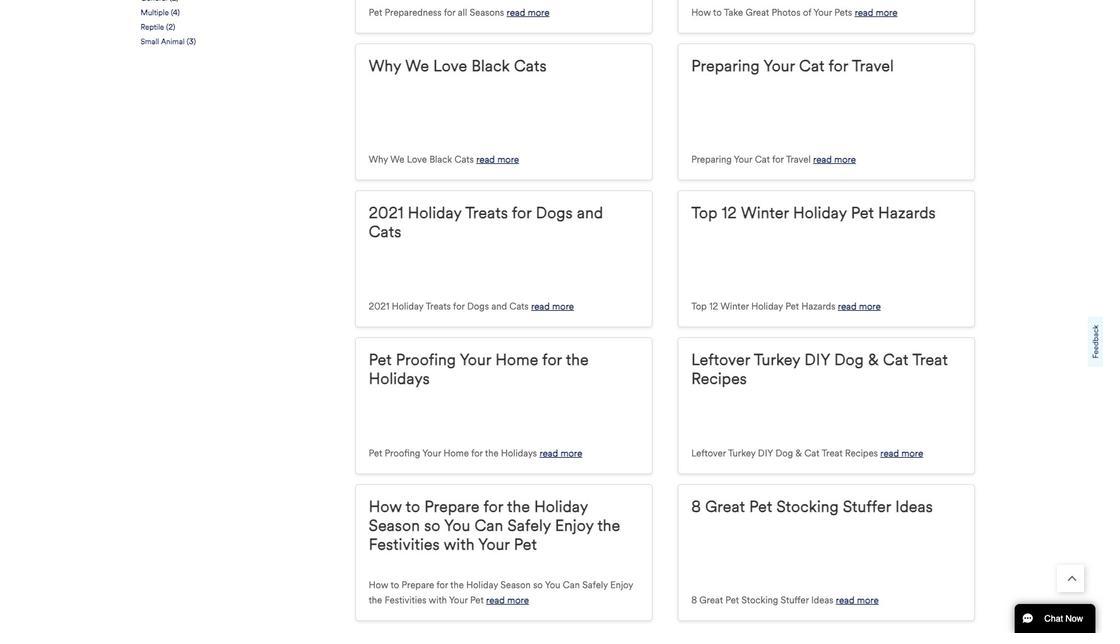 Task type: describe. For each thing, give the bounding box(es) containing it.
1 horizontal spatial season
[[500, 580, 531, 591]]

0 vertical spatial with
[[444, 535, 475, 555]]

cats inside 2021 holiday treats for dogs and cats
[[369, 222, 401, 242]]

proofing for pet proofing your home for the holidays
[[396, 350, 456, 370]]

diy for leftover turkey diy dog & cat treat recipes read more
[[758, 448, 773, 460]]

read more
[[486, 595, 529, 607]]

treat for leftover turkey diy dog & cat treat recipes read more
[[822, 448, 843, 460]]

top 12 winter holiday pet hazards
[[691, 203, 936, 223]]

1 how to prepare for the holiday season so you can safely enjoy the festivities with your pet from the top
[[369, 497, 620, 555]]

and for 2021 holiday treats for dogs and cats read more
[[491, 301, 507, 313]]

8 great pet stocking stuffer ideas
[[691, 497, 933, 517]]

stuffer for 8 great pet stocking stuffer ideas read more
[[781, 595, 809, 607]]

1 vertical spatial festivities
[[385, 595, 427, 607]]

1 vertical spatial with
[[429, 595, 447, 607]]

0 vertical spatial festivities
[[369, 535, 440, 555]]

0 horizontal spatial so
[[424, 516, 441, 536]]

treat for leftover turkey diy dog & cat treat recipes
[[912, 350, 948, 370]]

2021 holiday treats for dogs and cats read more
[[369, 301, 574, 313]]

12 for top 12 winter holiday pet hazards read more
[[709, 301, 718, 313]]

(3)
[[187, 37, 196, 46]]

great for 8 great pet stocking stuffer ideas read more
[[700, 595, 723, 607]]

2021 for 2021 holiday treats for dogs and cats read more
[[369, 301, 389, 313]]

pet proofing your home for the holidays read more
[[369, 448, 582, 460]]

1 vertical spatial to
[[406, 497, 420, 517]]

preparedness
[[385, 7, 442, 18]]

holidays for pet proofing your home for the holidays read more
[[501, 448, 537, 460]]

1 vertical spatial can
[[563, 580, 580, 591]]

recipes for leftover turkey diy dog & cat treat recipes read more
[[845, 448, 878, 460]]

seasons
[[470, 7, 504, 18]]

2021 holiday treats for dogs and cats
[[369, 203, 603, 242]]

we for why we love black cats
[[405, 56, 429, 76]]

0 vertical spatial you
[[444, 516, 470, 536]]

0 vertical spatial prepare
[[424, 497, 480, 517]]

read more link for for
[[540, 446, 582, 461]]

treats for 2021 holiday treats for dogs and cats read more
[[426, 301, 451, 313]]

1 vertical spatial prepare
[[402, 580, 434, 591]]

for inside pet proofing your home for the holidays
[[542, 350, 562, 370]]

dog for leftover turkey diy dog & cat treat recipes read more
[[776, 448, 793, 460]]

and for 2021 holiday treats for dogs and cats
[[577, 203, 603, 223]]

travel for preparing your cat for travel
[[852, 56, 894, 76]]

black for why we love black cats
[[471, 56, 510, 76]]

home for pet proofing your home for the holidays read more
[[443, 448, 469, 460]]

winter for top 12 winter holiday pet hazards read more
[[721, 301, 749, 313]]

dogs for 2021 holiday treats for dogs and cats
[[536, 203, 573, 223]]

0 horizontal spatial safely
[[508, 516, 551, 536]]

we for why we love black cats read more
[[390, 154, 405, 165]]

2021 for 2021 holiday treats for dogs and cats
[[369, 203, 404, 223]]

stocking for 8 great pet stocking stuffer ideas
[[777, 497, 839, 517]]

0 vertical spatial how
[[691, 7, 711, 18]]

read more link for cats
[[476, 152, 519, 167]]

0 vertical spatial to
[[713, 7, 722, 18]]

cat inside leftover turkey diy dog & cat treat recipes
[[883, 350, 909, 370]]

8 for 8 great pet stocking stuffer ideas
[[691, 497, 701, 517]]

why we love black cats
[[369, 56, 547, 76]]

leftover turkey diy dog & cat treat recipes read more
[[691, 448, 923, 460]]

reptile
[[141, 22, 164, 32]]

holidays for pet proofing your home for the holidays
[[369, 369, 430, 389]]

1 vertical spatial enjoy
[[610, 580, 633, 591]]

dog for leftover turkey diy dog & cat treat recipes
[[834, 350, 864, 370]]

ideas for 8 great pet stocking stuffer ideas
[[895, 497, 933, 517]]

& for leftover turkey diy dog & cat treat recipes read more
[[796, 448, 802, 460]]

0 vertical spatial great
[[746, 7, 769, 18]]

preparing your cat for travel
[[691, 56, 894, 76]]

ideas for 8 great pet stocking stuffer ideas read more
[[811, 595, 834, 607]]

0 horizontal spatial to
[[391, 580, 399, 591]]

preparing for preparing your cat for travel
[[691, 56, 760, 76]]

leftover for leftover turkey diy dog & cat treat recipes
[[691, 350, 750, 370]]

1 vertical spatial so
[[533, 580, 543, 591]]

hazards for top 12 winter holiday pet hazards read more
[[802, 301, 836, 313]]

multiple (4) reptile (2) small animal (3)
[[141, 8, 196, 46]]

pet inside pet proofing your home for the holidays
[[369, 350, 392, 370]]

home for pet proofing your home for the holidays
[[495, 350, 538, 370]]



Task type: vqa. For each thing, say whether or not it's contained in the screenshot.
leftover inside Leftover Turkey DIY Dog & Cat Treat Recipes
yes



Task type: locate. For each thing, give the bounding box(es) containing it.
0 horizontal spatial home
[[443, 448, 469, 460]]

1 vertical spatial travel
[[786, 154, 811, 165]]

leftover for leftover turkey diy dog & cat treat recipes read more
[[691, 448, 726, 460]]

1 vertical spatial diy
[[758, 448, 773, 460]]

1 horizontal spatial diy
[[805, 350, 830, 370]]

2 horizontal spatial to
[[713, 7, 722, 18]]

0 vertical spatial winter
[[741, 203, 789, 223]]

read
[[507, 7, 525, 18], [855, 7, 873, 18], [476, 154, 495, 165], [813, 154, 832, 165], [531, 301, 550, 313], [838, 301, 857, 313], [540, 448, 558, 460], [880, 448, 899, 460], [486, 595, 505, 607], [836, 595, 855, 607]]

2 vertical spatial how
[[369, 580, 388, 591]]

top
[[691, 203, 718, 223], [691, 301, 707, 313]]

0 horizontal spatial ideas
[[811, 595, 834, 607]]

1 horizontal spatial treats
[[465, 203, 508, 223]]

cats
[[514, 56, 547, 76], [455, 154, 474, 165], [369, 222, 401, 242], [509, 301, 529, 313]]

12 for top 12 winter holiday pet hazards
[[722, 203, 737, 223]]

2021 inside 2021 holiday treats for dogs and cats
[[369, 203, 404, 223]]

how
[[691, 7, 711, 18], [369, 497, 402, 517], [369, 580, 388, 591]]

0 vertical spatial &
[[868, 350, 879, 370]]

and
[[577, 203, 603, 223], [491, 301, 507, 313]]

treats for 2021 holiday treats for dogs and cats
[[465, 203, 508, 223]]

1 horizontal spatial holidays
[[501, 448, 537, 460]]

dog
[[834, 350, 864, 370], [776, 448, 793, 460]]

0 vertical spatial proofing
[[396, 350, 456, 370]]

1 horizontal spatial we
[[405, 56, 429, 76]]

2 preparing from the top
[[691, 154, 732, 165]]

12
[[722, 203, 737, 223], [709, 301, 718, 313]]

hazards
[[878, 203, 936, 223], [802, 301, 836, 313]]

1 vertical spatial dogs
[[467, 301, 489, 313]]

recipes for leftover turkey diy dog & cat treat recipes
[[691, 369, 747, 389]]

stocking
[[777, 497, 839, 517], [742, 595, 778, 607]]

1 vertical spatial safely
[[582, 580, 608, 591]]

0 vertical spatial we
[[405, 56, 429, 76]]

small animal link
[[141, 36, 185, 47]]

2 how to prepare for the holiday season so you can safely enjoy the festivities with your pet from the top
[[369, 580, 633, 607]]

love for why we love black cats
[[433, 56, 467, 76]]

why
[[369, 56, 401, 76], [369, 154, 388, 165]]

black
[[471, 56, 510, 76], [429, 154, 452, 165]]

read more link for &
[[880, 446, 923, 461]]

1 vertical spatial home
[[443, 448, 469, 460]]

1 horizontal spatial enjoy
[[610, 580, 633, 591]]

hazards for top 12 winter holiday pet hazards
[[878, 203, 936, 223]]

animal
[[161, 37, 185, 46]]

1 vertical spatial stocking
[[742, 595, 778, 607]]

8 great pet stocking stuffer ideas read more
[[691, 595, 879, 607]]

1 vertical spatial 12
[[709, 301, 718, 313]]

1 horizontal spatial treat
[[912, 350, 948, 370]]

winter
[[741, 203, 789, 223], [721, 301, 749, 313]]

multiple link
[[141, 7, 169, 18]]

top for top 12 winter holiday pet hazards read more
[[691, 301, 707, 313]]

1 vertical spatial and
[[491, 301, 507, 313]]

leftover
[[691, 350, 750, 370], [691, 448, 726, 460]]

how to prepare for the holiday season so you can safely enjoy the festivities with your pet
[[369, 497, 620, 555], [369, 580, 633, 607]]

your inside pet proofing your home for the holidays
[[460, 350, 491, 370]]

0 vertical spatial preparing
[[691, 56, 760, 76]]

0 horizontal spatial 12
[[709, 301, 718, 313]]

why we love black cats read more
[[369, 154, 519, 165]]

0 horizontal spatial enjoy
[[555, 516, 594, 536]]

dogs inside 2021 holiday treats for dogs and cats
[[536, 203, 573, 223]]

can
[[475, 516, 503, 536], [563, 580, 580, 591]]

pets
[[835, 7, 852, 18]]

0 vertical spatial holidays
[[369, 369, 430, 389]]

1 vertical spatial top
[[691, 301, 707, 313]]

leftover inside leftover turkey diy dog & cat treat recipes
[[691, 350, 750, 370]]

festivities
[[369, 535, 440, 555], [385, 595, 427, 607]]

we
[[405, 56, 429, 76], [390, 154, 405, 165]]

1 vertical spatial 2021
[[369, 301, 389, 313]]

0 horizontal spatial &
[[796, 448, 802, 460]]

home inside pet proofing your home for the holidays
[[495, 350, 538, 370]]

stocking for 8 great pet stocking stuffer ideas read more
[[742, 595, 778, 607]]

treats
[[465, 203, 508, 223], [426, 301, 451, 313]]

0 vertical spatial recipes
[[691, 369, 747, 389]]

the
[[566, 350, 589, 370], [485, 448, 499, 460], [507, 497, 530, 517], [597, 516, 620, 536], [450, 580, 464, 591], [369, 595, 382, 607]]

how to take great photos of your pets read more
[[691, 7, 898, 18]]

1 horizontal spatial you
[[545, 580, 560, 591]]

treat inside leftover turkey diy dog & cat treat recipes
[[912, 350, 948, 370]]

1 vertical spatial preparing
[[691, 154, 732, 165]]

0 horizontal spatial diy
[[758, 448, 773, 460]]

1 preparing from the top
[[691, 56, 760, 76]]

1 horizontal spatial home
[[495, 350, 538, 370]]

reptile link
[[141, 22, 164, 33]]

more
[[528, 7, 550, 18], [876, 7, 898, 18], [497, 154, 519, 165], [834, 154, 856, 165], [552, 301, 574, 313], [859, 301, 881, 313], [561, 448, 582, 460], [902, 448, 923, 460], [507, 595, 529, 607], [857, 595, 879, 607]]

diy
[[805, 350, 830, 370], [758, 448, 773, 460]]

you
[[444, 516, 470, 536], [545, 580, 560, 591]]

proofing for pet proofing your home for the holidays read more
[[385, 448, 420, 460]]

8 for 8 great pet stocking stuffer ideas read more
[[691, 595, 697, 607]]

1 vertical spatial stuffer
[[781, 595, 809, 607]]

0 vertical spatial 8
[[691, 497, 701, 517]]

stuffer
[[843, 497, 891, 517], [781, 595, 809, 607]]

all
[[458, 7, 467, 18]]

(2)
[[166, 22, 175, 32]]

turkey
[[754, 350, 800, 370], [728, 448, 756, 460]]

why for why we love black cats
[[369, 56, 401, 76]]

1 vertical spatial 8
[[691, 595, 697, 607]]

read more link for the
[[486, 593, 529, 608]]

read more link for pet
[[838, 299, 881, 314]]

0 vertical spatial treat
[[912, 350, 948, 370]]

safely
[[508, 516, 551, 536], [582, 580, 608, 591]]

recipes inside leftover turkey diy dog & cat treat recipes
[[691, 369, 747, 389]]

holiday
[[408, 203, 462, 223], [793, 203, 847, 223], [392, 301, 424, 313], [751, 301, 783, 313], [534, 497, 588, 517], [466, 580, 498, 591]]

pet
[[369, 7, 382, 18], [851, 203, 874, 223], [786, 301, 799, 313], [369, 350, 392, 370], [369, 448, 382, 460], [749, 497, 772, 517], [514, 535, 537, 555], [470, 595, 484, 607], [726, 595, 739, 607]]

preparing your cat for travel read more
[[691, 154, 856, 165]]

read more link
[[507, 5, 550, 20], [855, 5, 898, 20], [476, 152, 519, 167], [813, 152, 856, 167], [531, 299, 574, 314], [838, 299, 881, 314], [540, 446, 582, 461], [880, 446, 923, 461], [486, 593, 529, 608], [836, 593, 879, 608]]

2 top from the top
[[691, 301, 707, 313]]

1 vertical spatial why
[[369, 154, 388, 165]]

2 8 from the top
[[691, 595, 697, 607]]

1 vertical spatial season
[[500, 580, 531, 591]]

travel
[[852, 56, 894, 76], [786, 154, 811, 165]]

1 horizontal spatial &
[[868, 350, 879, 370]]

turkey for leftover turkey diy dog & cat treat recipes read more
[[728, 448, 756, 460]]

0 horizontal spatial treat
[[822, 448, 843, 460]]

0 horizontal spatial dogs
[[467, 301, 489, 313]]

1 8 from the top
[[691, 497, 701, 517]]

2021
[[369, 203, 404, 223], [369, 301, 389, 313]]

photos
[[772, 7, 801, 18]]

0 vertical spatial home
[[495, 350, 538, 370]]

preparing for preparing your cat for travel read more
[[691, 154, 732, 165]]

0 horizontal spatial recipes
[[691, 369, 747, 389]]

0 vertical spatial treats
[[465, 203, 508, 223]]

1 leftover from the top
[[691, 350, 750, 370]]

1 horizontal spatial black
[[471, 56, 510, 76]]

enjoy
[[555, 516, 594, 536], [610, 580, 633, 591]]

pet proofing your home for the holidays
[[369, 350, 589, 389]]

read more link for stuffer
[[836, 593, 879, 608]]

1 vertical spatial we
[[390, 154, 405, 165]]

1 vertical spatial how to prepare for the holiday season so you can safely enjoy the festivities with your pet
[[369, 580, 633, 607]]

1 horizontal spatial safely
[[582, 580, 608, 591]]

read more link for travel
[[813, 152, 856, 167]]

1 horizontal spatial so
[[533, 580, 543, 591]]

0 horizontal spatial treats
[[426, 301, 451, 313]]

holidays
[[369, 369, 430, 389], [501, 448, 537, 460]]

top for top 12 winter holiday pet hazards
[[691, 203, 718, 223]]

2 why from the top
[[369, 154, 388, 165]]

small
[[141, 37, 159, 46]]

so
[[424, 516, 441, 536], [533, 580, 543, 591]]

1 horizontal spatial travel
[[852, 56, 894, 76]]

great
[[746, 7, 769, 18], [705, 497, 745, 517], [700, 595, 723, 607]]

0 horizontal spatial dog
[[776, 448, 793, 460]]

black for why we love black cats read more
[[429, 154, 452, 165]]

your
[[813, 7, 832, 18], [763, 56, 795, 76], [734, 154, 752, 165], [460, 350, 491, 370], [422, 448, 441, 460], [478, 535, 510, 555], [449, 595, 468, 607]]

1 vertical spatial proofing
[[385, 448, 420, 460]]

love for why we love black cats read more
[[407, 154, 427, 165]]

0 vertical spatial leftover
[[691, 350, 750, 370]]

(4)
[[171, 8, 180, 17]]

0 horizontal spatial you
[[444, 516, 470, 536]]

for inside 2021 holiday treats for dogs and cats
[[512, 203, 532, 223]]

love
[[433, 56, 467, 76], [407, 154, 427, 165]]

0 vertical spatial dogs
[[536, 203, 573, 223]]

holidays inside pet proofing your home for the holidays
[[369, 369, 430, 389]]

to
[[713, 7, 722, 18], [406, 497, 420, 517], [391, 580, 399, 591]]

travel down pets
[[852, 56, 894, 76]]

1 vertical spatial leftover
[[691, 448, 726, 460]]

leftover turkey diy dog & cat treat recipes
[[691, 350, 948, 389]]

travel up the top 12 winter holiday pet hazards
[[786, 154, 811, 165]]

dogs for 2021 holiday treats for dogs and cats read more
[[467, 301, 489, 313]]

why for why we love black cats read more
[[369, 154, 388, 165]]

prepare
[[424, 497, 480, 517], [402, 580, 434, 591]]

great for 8 great pet stocking stuffer ideas
[[705, 497, 745, 517]]

treats inside 2021 holiday treats for dogs and cats
[[465, 203, 508, 223]]

0 vertical spatial why
[[369, 56, 401, 76]]

1 vertical spatial black
[[429, 154, 452, 165]]

take
[[724, 7, 743, 18]]

0 vertical spatial 12
[[722, 203, 737, 223]]

0 horizontal spatial stuffer
[[781, 595, 809, 607]]

1 horizontal spatial ideas
[[895, 497, 933, 517]]

turkey inside leftover turkey diy dog & cat treat recipes
[[754, 350, 800, 370]]

top 12 winter holiday pet hazards read more
[[691, 301, 881, 313]]

1 horizontal spatial stuffer
[[843, 497, 891, 517]]

cat
[[799, 56, 825, 76], [755, 154, 770, 165], [883, 350, 909, 370], [804, 448, 820, 460]]

1 horizontal spatial recipes
[[845, 448, 878, 460]]

0 vertical spatial turkey
[[754, 350, 800, 370]]

winter for top 12 winter holiday pet hazards
[[741, 203, 789, 223]]

& inside leftover turkey diy dog & cat treat recipes
[[868, 350, 879, 370]]

0 horizontal spatial can
[[475, 516, 503, 536]]

1 vertical spatial treat
[[822, 448, 843, 460]]

for
[[444, 7, 456, 18], [829, 56, 848, 76], [772, 154, 784, 165], [512, 203, 532, 223], [453, 301, 465, 313], [542, 350, 562, 370], [471, 448, 483, 460], [484, 497, 503, 517], [437, 580, 448, 591]]

1 2021 from the top
[[369, 203, 404, 223]]

0 horizontal spatial holidays
[[369, 369, 430, 389]]

home
[[495, 350, 538, 370], [443, 448, 469, 460]]

1 vertical spatial great
[[705, 497, 745, 517]]

pet preparedness for all seasons read more
[[369, 7, 550, 18]]

0 horizontal spatial travel
[[786, 154, 811, 165]]

0 vertical spatial can
[[475, 516, 503, 536]]

dog inside leftover turkey diy dog & cat treat recipes
[[834, 350, 864, 370]]

1 vertical spatial turkey
[[728, 448, 756, 460]]

8
[[691, 497, 701, 517], [691, 595, 697, 607]]

1 horizontal spatial 12
[[722, 203, 737, 223]]

and inside 2021 holiday treats for dogs and cats
[[577, 203, 603, 223]]

2 2021 from the top
[[369, 301, 389, 313]]

multiple
[[141, 8, 169, 17]]

travel for preparing your cat for travel read more
[[786, 154, 811, 165]]

0 vertical spatial black
[[471, 56, 510, 76]]

turkey for leftover turkey diy dog & cat treat recipes
[[754, 350, 800, 370]]

dogs
[[536, 203, 573, 223], [467, 301, 489, 313]]

the inside pet proofing your home for the holidays
[[566, 350, 589, 370]]

preparing
[[691, 56, 760, 76], [691, 154, 732, 165]]

1 vertical spatial hazards
[[802, 301, 836, 313]]

1 top from the top
[[691, 203, 718, 223]]

read more link for dogs
[[531, 299, 574, 314]]

with
[[444, 535, 475, 555], [429, 595, 447, 607]]

recipes
[[691, 369, 747, 389], [845, 448, 878, 460]]

0 vertical spatial ideas
[[895, 497, 933, 517]]

holiday inside 2021 holiday treats for dogs and cats
[[408, 203, 462, 223]]

& for leftover turkey diy dog & cat treat recipes
[[868, 350, 879, 370]]

1 vertical spatial recipes
[[845, 448, 878, 460]]

1 vertical spatial how
[[369, 497, 402, 517]]

diy for leftover turkey diy dog & cat treat recipes
[[805, 350, 830, 370]]

ideas
[[895, 497, 933, 517], [811, 595, 834, 607]]

2 vertical spatial great
[[700, 595, 723, 607]]

0 vertical spatial travel
[[852, 56, 894, 76]]

proofing
[[396, 350, 456, 370], [385, 448, 420, 460]]

0 vertical spatial how to prepare for the holiday season so you can safely enjoy the festivities with your pet
[[369, 497, 620, 555]]

treat
[[912, 350, 948, 370], [822, 448, 843, 460]]

of
[[803, 7, 811, 18]]

season
[[369, 516, 420, 536], [500, 580, 531, 591]]

0 vertical spatial diy
[[805, 350, 830, 370]]

2 vertical spatial to
[[391, 580, 399, 591]]

0 horizontal spatial and
[[491, 301, 507, 313]]

0 vertical spatial season
[[369, 516, 420, 536]]

1 horizontal spatial hazards
[[878, 203, 936, 223]]

1 vertical spatial winter
[[721, 301, 749, 313]]

diy inside leftover turkey diy dog & cat treat recipes
[[805, 350, 830, 370]]

&
[[868, 350, 879, 370], [796, 448, 802, 460]]

stuffer for 8 great pet stocking stuffer ideas
[[843, 497, 891, 517]]

1 vertical spatial you
[[545, 580, 560, 591]]

1 horizontal spatial can
[[563, 580, 580, 591]]

0 horizontal spatial love
[[407, 154, 427, 165]]

2 leftover from the top
[[691, 448, 726, 460]]

proofing inside pet proofing your home for the holidays
[[396, 350, 456, 370]]

1 why from the top
[[369, 56, 401, 76]]



